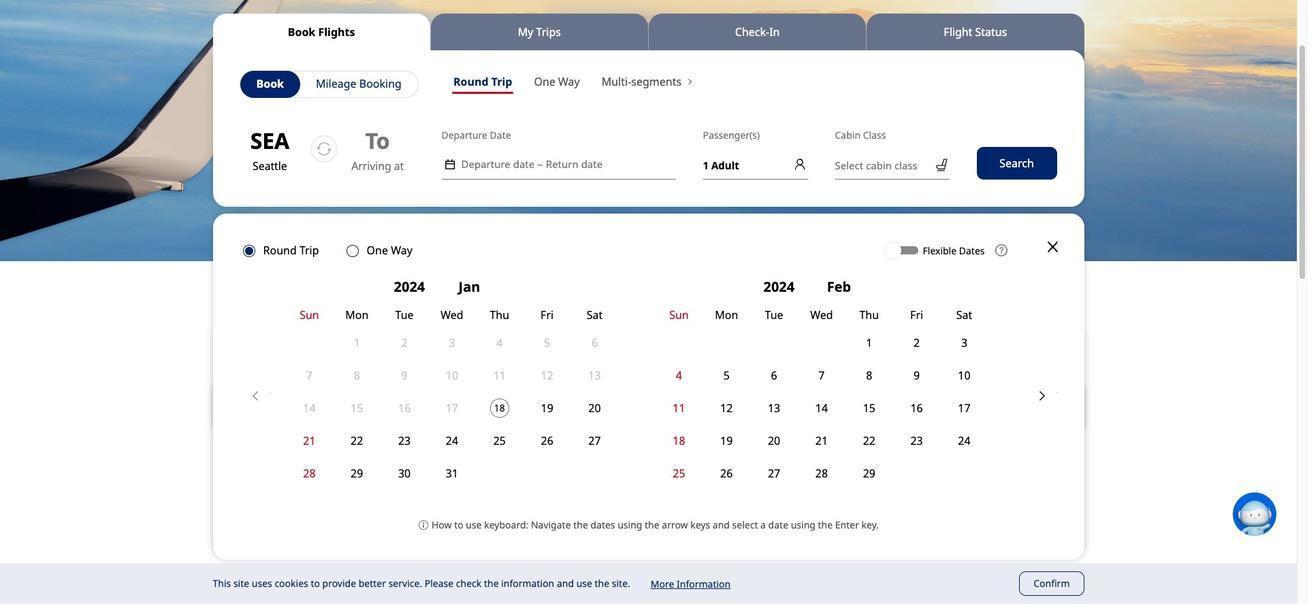 Task type: locate. For each thing, give the bounding box(es) containing it.
1 horizontal spatial 20 button
[[751, 425, 798, 457]]

2 9 from the left
[[914, 368, 920, 383]]

1 8 from the left
[[354, 368, 360, 383]]

0 horizontal spatial 4
[[497, 335, 503, 350]]

30 button
[[381, 457, 428, 490]]

13 inside button
[[768, 401, 781, 416]]

1 vertical spatial 13
[[768, 401, 781, 416]]

5 inside button
[[724, 368, 730, 383]]

one inside itinerary type group
[[534, 74, 556, 89]]

confirm
[[1034, 577, 1070, 590]]

to right how
[[454, 519, 464, 532]]

1 horizontal spatial 2
[[914, 335, 920, 350]]

1 vertical spatial 20
[[768, 434, 781, 449]]

1 vertical spatial 27
[[768, 466, 781, 481]]

book inside group
[[256, 76, 284, 91]]

use
[[703, 501, 724, 518], [466, 519, 482, 532], [577, 578, 592, 591]]

2024 left feb
[[764, 278, 798, 296]]

this site uses cookies to provide better service. please check the information and use the site.
[[213, 578, 630, 591]]

departure down departure date
[[461, 157, 511, 171]]

12 button
[[703, 392, 751, 425]]

0 horizontal spatial one
[[367, 243, 388, 258]]

round for 2024
[[263, 243, 297, 258]]

departure left date
[[442, 129, 488, 142]]

round trip inside itinerary type group
[[454, 74, 512, 89]]

0 horizontal spatial 18
[[494, 402, 505, 415]]

1 horizontal spatial 22 button
[[846, 425, 893, 457]]

0 horizontal spatial way
[[391, 243, 413, 258]]

arriving
[[351, 159, 391, 174]]

16 down the 9 button
[[911, 401, 923, 416]]

1 horizontal spatial one
[[534, 74, 556, 89]]

1 fri from the left
[[541, 308, 554, 323]]

wed down jan
[[441, 308, 464, 323]]

24 for 2nd 24 button from left
[[958, 434, 971, 449]]

and right keys
[[713, 519, 730, 532]]

0 horizontal spatial using
[[618, 519, 642, 532]]

1 2024 from the left
[[394, 278, 429, 296]]

the left enter
[[818, 519, 833, 532]]

site
[[234, 578, 249, 591]]

extraordinary
[[956, 501, 1041, 518]]

round for departure date
[[454, 74, 489, 89]]

1 21 from the left
[[303, 434, 316, 449]]

1 horizontal spatial wed
[[811, 308, 833, 323]]

tue for feb
[[765, 308, 784, 323]]

0 horizontal spatial 14
[[303, 401, 316, 416]]

return
[[546, 157, 579, 171]]

22
[[351, 434, 363, 449], [863, 434, 876, 449]]

way inside itinerary type group
[[558, 74, 580, 89]]

mileage booking
[[316, 76, 402, 91]]

mileage
[[316, 76, 357, 91]]

19 button
[[523, 392, 571, 425], [703, 425, 751, 457]]

1 adult button
[[703, 151, 808, 180]]

1 horizontal spatial round trip
[[454, 74, 512, 89]]

1 23 from the left
[[398, 434, 411, 449]]

1 horizontal spatial 10
[[958, 368, 971, 383]]

to up keys
[[686, 501, 699, 518]]

0 vertical spatial 13
[[589, 368, 601, 383]]

book for book flights
[[288, 24, 315, 39]]

2 wed from the left
[[811, 308, 833, 323]]

1 horizontal spatial 11
[[673, 401, 685, 416]]

1 button
[[846, 327, 893, 359]]

travel
[[365, 501, 402, 518]]

0 horizontal spatial 29 button
[[333, 457, 381, 490]]

1 horizontal spatial one way
[[534, 74, 580, 89]]

0 vertical spatial 12
[[541, 368, 554, 383]]

10
[[446, 368, 458, 383], [958, 368, 971, 383]]

0 horizontal spatial 13
[[589, 368, 601, 383]]

9 inside button
[[914, 368, 920, 383]]

tab list
[[213, 14, 1084, 50]]

6 button
[[751, 359, 798, 392]]

1 horizontal spatial round
[[454, 74, 489, 89]]

1 horizontal spatial 29 button
[[846, 457, 893, 490]]

tue
[[395, 308, 414, 323], [765, 308, 784, 323]]

1 mon from the left
[[345, 308, 369, 323]]

24 for 2nd 24 button from the right
[[446, 434, 458, 449]]

0 horizontal spatial 18 button
[[476, 392, 523, 425]]

round inside itinerary type group
[[454, 74, 489, 89]]

2 3 from the left
[[962, 335, 968, 350]]

to inside 'check out different ways to use your mileage.'
[[686, 501, 699, 518]]

to
[[686, 501, 699, 518], [940, 501, 953, 518], [454, 519, 464, 532], [311, 578, 320, 591]]

28 up of
[[303, 466, 316, 481]]

20
[[589, 401, 601, 416], [768, 434, 781, 449]]

mileage booking button
[[316, 73, 402, 96]]

2 horizontal spatial 1
[[866, 335, 873, 350]]

more information
[[651, 578, 731, 591]]

1
[[703, 158, 709, 172], [354, 335, 360, 350], [866, 335, 873, 350]]

using right 'a'
[[791, 519, 816, 532]]

select cabin class button
[[835, 151, 950, 180]]

get the gift of award travel this year. skypass visa® cards
[[233, 501, 460, 537]]

23 down 16 button
[[911, 434, 923, 449]]

date
[[513, 157, 535, 171], [581, 157, 603, 171], [769, 519, 789, 532]]

24 down 17 button
[[958, 434, 971, 449]]

1 horizontal spatial 3
[[962, 335, 968, 350]]

2 2024 from the left
[[764, 278, 798, 296]]

2 24 from the left
[[958, 434, 971, 449]]

the right check
[[484, 578, 499, 591]]

sun
[[300, 308, 319, 323], [670, 308, 689, 323]]

24 up 31
[[446, 434, 458, 449]]

2 using from the left
[[791, 519, 816, 532]]

fri for jan
[[541, 308, 554, 323]]

the up skypass
[[258, 501, 278, 518]]

29 button up direct
[[846, 457, 893, 490]]

sun for jan
[[300, 308, 319, 323]]

2 21 from the left
[[816, 434, 828, 449]]

use right how
[[466, 519, 482, 532]]

0 vertical spatial 5
[[544, 335, 550, 350]]

14 inside 'button'
[[816, 401, 828, 416]]

1 24 button from the left
[[428, 425, 476, 457]]

3 inside button
[[962, 335, 968, 350]]

sat
[[587, 308, 603, 323], [957, 308, 973, 323]]

0 horizontal spatial mon
[[345, 308, 369, 323]]

0 horizontal spatial 2024
[[394, 278, 429, 296]]

19
[[541, 401, 554, 416], [721, 434, 733, 449]]

visa®
[[288, 520, 323, 537]]

book inside button
[[288, 24, 315, 39]]

10 inside button
[[958, 368, 971, 383]]

0 horizontal spatial 25 button
[[476, 425, 523, 457]]

0 horizontal spatial 6
[[592, 335, 598, 350]]

2 14 from the left
[[816, 401, 828, 416]]

1 horizontal spatial 18
[[673, 434, 685, 449]]

2 22 from the left
[[863, 434, 876, 449]]

0 horizontal spatial 21
[[303, 434, 316, 449]]

1 horizontal spatial 12
[[721, 401, 733, 416]]

one for departure date
[[534, 74, 556, 89]]

17
[[446, 401, 458, 416], [958, 401, 971, 416]]

1 horizontal spatial mon
[[715, 308, 738, 323]]

25
[[493, 434, 506, 449], [673, 466, 685, 481]]

6 inside button
[[771, 368, 777, 383]]

new
[[828, 501, 855, 518]]

cards
[[327, 520, 361, 537]]

your
[[727, 501, 755, 518]]

21 button
[[286, 425, 333, 457], [798, 425, 846, 457]]

one
[[534, 74, 556, 89], [367, 243, 388, 258]]

1 sun from the left
[[300, 308, 319, 323]]

departure inside departure date ~ return date
[[461, 157, 511, 171]]

1 inside button
[[866, 335, 873, 350]]

0 horizontal spatial 2
[[401, 335, 408, 350]]

1 sat from the left
[[587, 308, 603, 323]]

11 inside 'button'
[[673, 401, 685, 416]]

26
[[541, 434, 554, 449], [721, 466, 733, 481]]

trip for departure date
[[491, 74, 512, 89]]

13
[[589, 368, 601, 383], [768, 401, 781, 416]]

1 horizontal spatial fri
[[911, 308, 924, 323]]

use up keys
[[703, 501, 724, 518]]

the left site.
[[595, 578, 610, 591]]

passenger(s)
[[703, 129, 763, 142]]

2 24 button from the left
[[941, 425, 988, 457]]

1 horizontal spatial 27 button
[[751, 457, 798, 490]]

1 horizontal spatial 25
[[673, 466, 685, 481]]

1 7 from the left
[[306, 368, 313, 383]]

and right the information
[[557, 578, 574, 591]]

2 16 from the left
[[911, 401, 923, 416]]

0 vertical spatial one
[[534, 74, 556, 89]]

1 horizontal spatial 15
[[863, 401, 876, 416]]

28 up new
[[816, 466, 828, 481]]

0 horizontal spatial 28 button
[[286, 457, 333, 490]]

2 fri from the left
[[911, 308, 924, 323]]

using
[[618, 519, 642, 532], [791, 519, 816, 532]]

book up sea
[[256, 76, 284, 91]]

1 horizontal spatial 24 button
[[941, 425, 988, 457]]

1 vertical spatial book
[[256, 76, 284, 91]]

1 horizontal spatial thu
[[860, 308, 879, 323]]

search button
[[977, 147, 1057, 180]]

23
[[398, 434, 411, 449], [911, 434, 923, 449]]

trips
[[536, 24, 561, 39]]

2024 left jan
[[394, 278, 429, 296]]

sun for feb
[[670, 308, 689, 323]]

1 thu from the left
[[490, 308, 509, 323]]

flexible
[[923, 244, 957, 257]]

2 17 from the left
[[958, 401, 971, 416]]

23 up 30 button
[[398, 434, 411, 449]]

1 vertical spatial 18
[[673, 434, 685, 449]]

28 button
[[286, 457, 333, 490], [798, 457, 846, 490]]

0 vertical spatial 27
[[589, 434, 601, 449]]

2 7 from the left
[[819, 368, 825, 383]]

2 8 from the left
[[866, 368, 873, 383]]

29 up direct
[[863, 466, 876, 481]]

w
[[1300, 508, 1308, 521]]

fri
[[541, 308, 554, 323], [911, 308, 924, 323]]

class
[[863, 129, 886, 142]]

search
[[1000, 156, 1034, 171]]

asia
[[944, 520, 969, 537]]

0 vertical spatial round trip
[[454, 74, 512, 89]]

to
[[366, 126, 390, 155]]

1 horizontal spatial 13
[[768, 401, 781, 416]]

1 horizontal spatial 21 button
[[798, 425, 846, 457]]

1 horizontal spatial 28 button
[[798, 457, 846, 490]]

to right cookies at the bottom left
[[311, 578, 320, 591]]

1 horizontal spatial 1
[[703, 158, 709, 172]]

date left ~
[[513, 157, 535, 171]]

0 horizontal spatial 19
[[541, 401, 554, 416]]

2 sun from the left
[[670, 308, 689, 323]]

1 horizontal spatial 27
[[768, 466, 781, 481]]

1 horizontal spatial sat
[[957, 308, 973, 323]]

trip inside itinerary type group
[[491, 74, 512, 89]]

1 vertical spatial use
[[466, 519, 482, 532]]

information
[[501, 578, 555, 591]]

1 22 from the left
[[351, 434, 363, 449]]

cities
[[828, 520, 860, 537]]

sat for jan
[[587, 308, 603, 323]]

23 button down the 9 button
[[893, 425, 941, 457]]

1 vertical spatial 25
[[673, 466, 685, 481]]

24 button up 31
[[428, 425, 476, 457]]

departure for departure date ~ return date
[[461, 157, 511, 171]]

16
[[398, 401, 411, 416], [911, 401, 923, 416]]

2
[[401, 335, 408, 350], [914, 335, 920, 350]]

4 inside button
[[676, 368, 682, 383]]

28 button up of
[[286, 457, 333, 490]]

2 29 from the left
[[863, 466, 876, 481]]

confirm button
[[1020, 572, 1084, 597]]

26 for leftmost 26 button
[[541, 434, 554, 449]]

1 vertical spatial 6
[[771, 368, 777, 383]]

check
[[456, 578, 482, 591]]

2 tue from the left
[[765, 308, 784, 323]]

15 inside button
[[863, 401, 876, 416]]

1 horizontal spatial way
[[558, 74, 580, 89]]

1 9 from the left
[[401, 368, 408, 383]]

one way inside itinerary type group
[[534, 74, 580, 89]]

18
[[494, 402, 505, 415], [673, 434, 685, 449]]

1 horizontal spatial 22
[[863, 434, 876, 449]]

1 wed from the left
[[441, 308, 464, 323]]

the inside get the gift of award travel this year. skypass visa® cards
[[258, 501, 278, 518]]

0 horizontal spatial 26 button
[[523, 425, 571, 457]]

1 29 button from the left
[[333, 457, 381, 490]]

1 horizontal spatial 21
[[816, 434, 828, 449]]

1 horizontal spatial use
[[577, 578, 592, 591]]

1 horizontal spatial book
[[288, 24, 315, 39]]

1 vertical spatial 26
[[721, 466, 733, 481]]

1 horizontal spatial 24
[[958, 434, 971, 449]]

1 vertical spatial 19
[[721, 434, 733, 449]]

wed for feb
[[811, 308, 833, 323]]

16 up 30 button
[[398, 401, 411, 416]]

2 horizontal spatial and
[[972, 520, 996, 537]]

17 button
[[941, 392, 988, 425]]

wed down feb
[[811, 308, 833, 323]]

0 horizontal spatial tue
[[395, 308, 414, 323]]

round trip for departure date
[[454, 74, 512, 89]]

and down extraordinary
[[972, 520, 996, 537]]

22 button
[[333, 425, 381, 457], [846, 425, 893, 457]]

1 horizontal spatial 4
[[676, 368, 682, 383]]

1 21 button from the left
[[286, 425, 333, 457]]

17 down 10 button
[[958, 401, 971, 416]]

2 10 from the left
[[958, 368, 971, 383]]

2 sat from the left
[[957, 308, 973, 323]]

use left site.
[[577, 578, 592, 591]]

and
[[713, 519, 730, 532], [972, 520, 996, 537], [557, 578, 574, 591]]

date right 'a'
[[769, 519, 789, 532]]

1 horizontal spatial 23 button
[[893, 425, 941, 457]]

the down ways
[[645, 519, 660, 532]]

0 horizontal spatial round trip
[[263, 243, 319, 258]]

0 horizontal spatial 3
[[449, 335, 455, 350]]

0 horizontal spatial 23
[[398, 434, 411, 449]]

1 horizontal spatial sun
[[670, 308, 689, 323]]

0 vertical spatial one way
[[534, 74, 580, 89]]

book left flights
[[288, 24, 315, 39]]

1 tue from the left
[[395, 308, 414, 323]]

14
[[303, 401, 316, 416], [816, 401, 828, 416]]

1 horizontal spatial 5
[[724, 368, 730, 383]]

using down different in the bottom left of the page
[[618, 519, 642, 532]]

24 button down 10 button
[[941, 425, 988, 457]]

date right the return
[[581, 157, 603, 171]]

23 button up 30
[[381, 425, 428, 457]]

4
[[497, 335, 503, 350], [676, 368, 682, 383]]

sat for feb
[[957, 308, 973, 323]]

1 horizontal spatial 23
[[911, 434, 923, 449]]

0 horizontal spatial 22
[[351, 434, 363, 449]]

0 horizontal spatial 8
[[354, 368, 360, 383]]

0 vertical spatial departure
[[442, 129, 488, 142]]

chat w link
[[1233, 493, 1308, 537]]

0 vertical spatial way
[[558, 74, 580, 89]]

1 24 from the left
[[446, 434, 458, 449]]

28 button up new
[[798, 457, 846, 490]]

booking type group
[[240, 71, 419, 98]]

0 horizontal spatial 21 button
[[286, 425, 333, 457]]

1 23 button from the left
[[381, 425, 428, 457]]

0 horizontal spatial fri
[[541, 308, 554, 323]]

direct
[[859, 501, 894, 518]]

0 vertical spatial use
[[703, 501, 724, 518]]

1 vertical spatial round trip
[[263, 243, 319, 258]]

29 up "award"
[[351, 466, 363, 481]]

27
[[589, 434, 601, 449], [768, 466, 781, 481]]

this
[[213, 578, 231, 591]]

2 21 button from the left
[[798, 425, 846, 457]]

17 up '31' button at the left of the page
[[446, 401, 458, 416]]

26 for the right 26 button
[[721, 466, 733, 481]]

0 vertical spatial 11
[[493, 368, 506, 383]]

0 horizontal spatial 27
[[589, 434, 601, 449]]

1 inside dropdown button
[[703, 158, 709, 172]]

to up asia
[[940, 501, 953, 518]]

2 mon from the left
[[715, 308, 738, 323]]

tab list containing book flights
[[213, 14, 1084, 50]]

way for departure date
[[558, 74, 580, 89]]

arrow
[[662, 519, 688, 532]]

new direct flights to extraordinary cities in southeast asia and china.
[[828, 501, 1041, 537]]

2 15 from the left
[[863, 401, 876, 416]]

2 thu from the left
[[860, 308, 879, 323]]

my trips button
[[431, 14, 648, 50]]

2 2 from the left
[[914, 335, 920, 350]]

1 using from the left
[[618, 519, 642, 532]]

1 vertical spatial trip
[[300, 243, 319, 258]]

1 vertical spatial 12
[[721, 401, 733, 416]]

29 button up "award"
[[333, 457, 381, 490]]

25 button
[[476, 425, 523, 457], [655, 457, 703, 490]]

one way for departure date
[[534, 74, 580, 89]]



Task type: describe. For each thing, give the bounding box(es) containing it.
book for book
[[256, 76, 284, 91]]

skypass
[[233, 520, 285, 537]]

1 horizontal spatial 19 button
[[703, 425, 751, 457]]

check out different ways to use your mileage.
[[531, 501, 755, 537]]

1 horizontal spatial 25 button
[[655, 457, 703, 490]]

dates
[[591, 519, 615, 532]]

mileage.
[[531, 520, 583, 537]]

21 for 1st 21 button from the right
[[816, 434, 828, 449]]

mon for feb
[[715, 308, 738, 323]]

my trips
[[518, 24, 561, 39]]

check-in
[[735, 24, 780, 39]]

1 10 from the left
[[446, 368, 458, 383]]

class
[[895, 158, 918, 172]]

21 for second 21 button from right
[[303, 434, 316, 449]]

thu for feb
[[860, 308, 879, 323]]

1 17 from the left
[[446, 401, 458, 416]]

1 22 button from the left
[[333, 425, 381, 457]]

18 for leftmost 18 button
[[494, 402, 505, 415]]

multi-
[[602, 74, 631, 89]]

11 button
[[655, 392, 703, 425]]

27 for the rightmost 27 button
[[768, 466, 781, 481]]

19 for rightmost 19 button
[[721, 434, 733, 449]]

departure for departure date
[[442, 129, 488, 142]]

check
[[531, 501, 568, 518]]

8 inside button
[[866, 368, 873, 383]]

departure date ~ return date
[[461, 157, 603, 171]]

select
[[732, 519, 758, 532]]

chat w
[[1277, 508, 1308, 521]]

enter
[[835, 519, 859, 532]]

1 horizontal spatial 26 button
[[703, 457, 751, 490]]

12 inside 12 button
[[721, 401, 733, 416]]

date
[[490, 129, 511, 142]]

use inside 'check out different ways to use your mileage.'
[[703, 501, 724, 518]]

2 button
[[893, 327, 941, 359]]

key.
[[862, 519, 879, 532]]

different
[[595, 501, 649, 518]]

1 2 from the left
[[401, 335, 408, 350]]

cookies
[[275, 578, 308, 591]]

book flights button
[[213, 14, 430, 50]]

to arriving at
[[349, 126, 404, 174]]

more information link
[[651, 578, 731, 591]]

this
[[405, 501, 428, 518]]

jan
[[459, 278, 480, 296]]

please
[[425, 578, 454, 591]]

sea
[[250, 126, 289, 155]]

15 button
[[846, 392, 893, 425]]

0 horizontal spatial 27 button
[[571, 425, 619, 457]]

year.
[[431, 501, 460, 518]]

1 adult
[[703, 158, 739, 172]]

19 for the leftmost 19 button
[[541, 401, 554, 416]]

7 button
[[798, 359, 846, 392]]

16 button
[[893, 392, 941, 425]]

gift
[[282, 501, 303, 518]]

3 button
[[941, 327, 988, 359]]

2 inside 2 button
[[914, 335, 920, 350]]

itinerary type group
[[443, 71, 591, 97]]

navigate
[[531, 519, 571, 532]]

2 horizontal spatial date
[[769, 519, 789, 532]]

2024 for feb
[[764, 278, 798, 296]]

1 28 from the left
[[303, 466, 316, 481]]

10 button
[[941, 359, 988, 392]]

~
[[537, 158, 543, 171]]

round trip for 2024
[[263, 243, 319, 258]]

seattle
[[253, 159, 287, 174]]

0 horizontal spatial 25
[[493, 434, 506, 449]]

of
[[306, 501, 319, 518]]

check-
[[735, 24, 770, 39]]

flights
[[318, 24, 355, 39]]

check-in button
[[649, 14, 866, 50]]

2 28 button from the left
[[798, 457, 846, 490]]

1 horizontal spatial and
[[713, 519, 730, 532]]

thu for jan
[[490, 308, 509, 323]]

0 horizontal spatial 20
[[589, 401, 601, 416]]

to inside new direct flights to extraordinary cities in southeast asia and china.
[[940, 501, 953, 518]]

booking
[[359, 76, 402, 91]]

2 28 from the left
[[816, 466, 828, 481]]

1 horizontal spatial date
[[581, 157, 603, 171]]

in
[[864, 520, 875, 537]]

9 button
[[893, 359, 941, 392]]

wed for jan
[[441, 308, 464, 323]]

out
[[571, 501, 592, 518]]

provide
[[322, 578, 356, 591]]

tue for jan
[[395, 308, 414, 323]]

2024 for jan
[[394, 278, 429, 296]]

cabin
[[835, 129, 861, 142]]

book button
[[256, 72, 284, 97]]

keys
[[691, 519, 710, 532]]

8 button
[[846, 359, 893, 392]]

0 horizontal spatial 20 button
[[571, 392, 619, 425]]

0 horizontal spatial and
[[557, 578, 574, 591]]

1 16 from the left
[[398, 401, 411, 416]]

0 horizontal spatial 5
[[544, 335, 550, 350]]

2 22 button from the left
[[846, 425, 893, 457]]

1 15 from the left
[[351, 401, 363, 416]]

1 horizontal spatial 18 button
[[655, 425, 703, 457]]

award
[[322, 501, 361, 518]]

0 horizontal spatial 12
[[541, 368, 554, 383]]

27 for the left 27 button
[[589, 434, 601, 449]]

get the gift of award travel this year. skypass visa® cards link
[[213, 330, 490, 552]]

5 button
[[703, 359, 751, 392]]

adult
[[712, 158, 739, 172]]

my
[[518, 24, 534, 39]]

information
[[677, 578, 731, 591]]

flexible dates button
[[882, 243, 985, 258]]

2 29 button from the left
[[846, 457, 893, 490]]

1 28 button from the left
[[286, 457, 333, 490]]

way for 2024
[[391, 243, 413, 258]]

one for 2024
[[367, 243, 388, 258]]

1 3 from the left
[[449, 335, 455, 350]]

1 29 from the left
[[351, 466, 363, 481]]

17 inside button
[[958, 401, 971, 416]]

the down out on the left of the page
[[574, 519, 588, 532]]

0 horizontal spatial 19 button
[[523, 392, 571, 425]]

mon for jan
[[345, 308, 369, 323]]

new direct flights to extraordinary cities in southeast asia and china. link
[[808, 330, 1084, 552]]

30
[[398, 466, 411, 481]]

dates
[[959, 244, 985, 257]]

select cabin class
[[835, 158, 918, 172]]

13 button
[[751, 392, 798, 425]]

a
[[761, 519, 766, 532]]

flexible dates
[[923, 244, 985, 257]]

0 horizontal spatial 1
[[354, 335, 360, 350]]

16 inside 16 button
[[911, 401, 923, 416]]

book flights
[[288, 24, 355, 39]]

7 inside button
[[819, 368, 825, 383]]

0 horizontal spatial date
[[513, 157, 535, 171]]

flight status button
[[867, 14, 1084, 50]]

sea seattle
[[250, 126, 289, 174]]

how to use keyboard: navigate the dates using the arrow keys and select a date using the enter key.
[[432, 519, 879, 532]]

31 button
[[428, 457, 476, 490]]

trip for 2024
[[300, 243, 319, 258]]

1 horizontal spatial 20
[[768, 434, 781, 449]]

18 for right 18 button
[[673, 434, 685, 449]]

1 14 from the left
[[303, 401, 316, 416]]

4 button
[[655, 359, 703, 392]]

and inside new direct flights to extraordinary cities in southeast asia and china.
[[972, 520, 996, 537]]

2 23 from the left
[[911, 434, 923, 449]]

china.
[[999, 520, 1037, 537]]

uses
[[252, 578, 272, 591]]

2 23 button from the left
[[893, 425, 941, 457]]

0 horizontal spatial 11
[[493, 368, 506, 383]]

keyboard:
[[484, 519, 529, 532]]

more
[[651, 578, 674, 591]]

one way for 2024
[[367, 243, 413, 258]]

fri for feb
[[911, 308, 924, 323]]

check out different ways to use your mileage. link
[[510, 330, 787, 552]]



Task type: vqa. For each thing, say whether or not it's contained in the screenshot.
MAIN CONTENT
no



